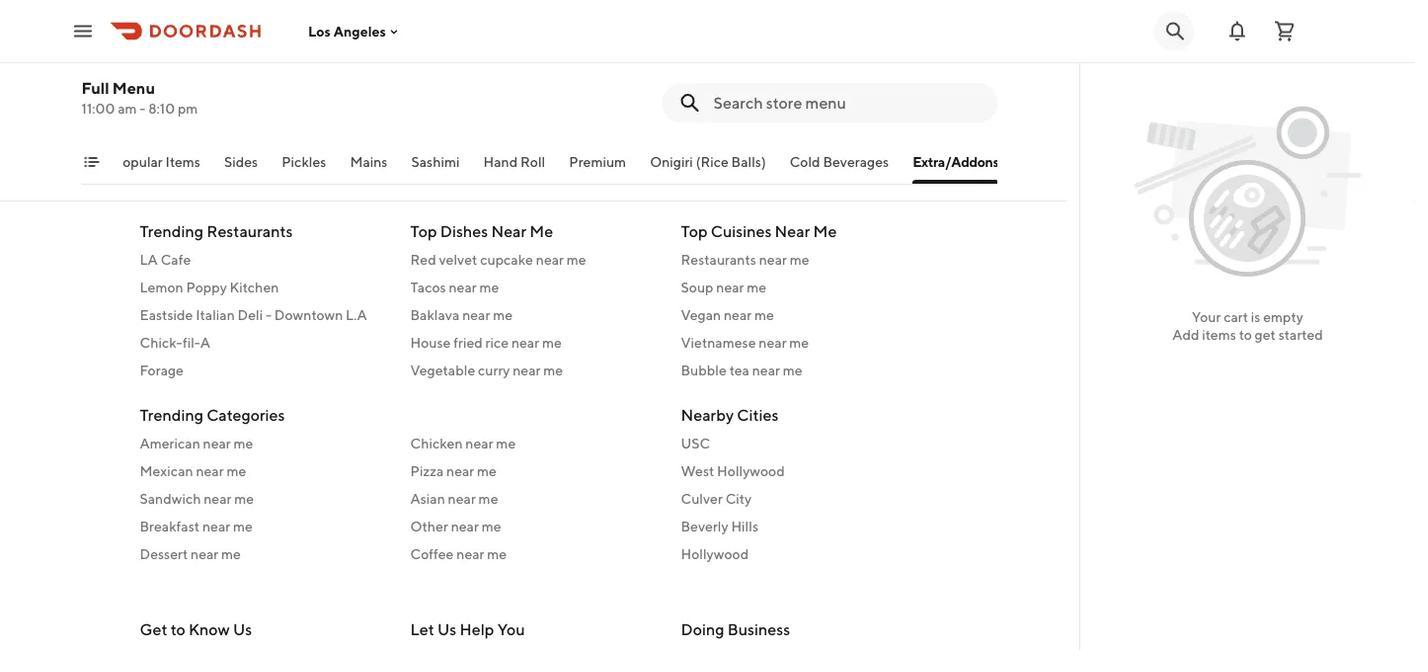 Task type: describe. For each thing, give the bounding box(es) containing it.
top cuisines near me
[[681, 222, 837, 241]]

doing
[[681, 620, 725, 639]]

1 vertical spatial to
[[171, 620, 185, 639]]

near for sandwich near me
[[204, 491, 232, 507]]

delivery
[[556, 119, 602, 133]]

me for vegan near me
[[755, 307, 774, 323]]

american near me link
[[140, 434, 387, 453]]

rice
[[486, 334, 509, 351]]

me for asian near me
[[479, 491, 498, 507]]

items
[[1203, 327, 1237, 343]]

bubble tea near me link
[[681, 361, 928, 380]]

other near me link
[[410, 517, 657, 536]]

near for tacos near me
[[449, 279, 477, 295]]

cold
[[790, 154, 820, 170]]

pickles button
[[281, 153, 326, 184]]

me for pizza near me
[[477, 463, 497, 479]]

vietnamese near me link
[[681, 333, 928, 353]]

near for breakfast near me
[[202, 518, 230, 534]]

show menu categories image
[[83, 155, 99, 170]]

me for restaurants near me
[[790, 251, 810, 268]]

help
[[460, 620, 494, 639]]

top for top dishes near me
[[410, 222, 437, 241]]

tea
[[730, 362, 750, 378]]

tacos near me link
[[410, 278, 657, 297]]

eastside italian deli - downtown l.a
[[140, 307, 367, 323]]

on
[[433, 87, 447, 101]]

beverages
[[823, 154, 889, 170]]

me for other near me
[[482, 518, 501, 534]]

culver city
[[681, 491, 752, 507]]

other near me
[[410, 518, 501, 534]]

hollywood inside "link"
[[681, 546, 749, 562]]

sandwich near me link
[[140, 489, 387, 509]]

doing business
[[681, 620, 790, 639]]

near for mexican near me
[[196, 463, 224, 479]]

trending categories
[[140, 406, 285, 424]]

chicken near me link
[[410, 434, 657, 453]]

0 vertical spatial hollywood
[[717, 463, 785, 479]]

let us help you
[[410, 620, 525, 639]]

hand
[[483, 154, 517, 170]]

house fried rice near me
[[410, 334, 562, 351]]

mexican
[[140, 463, 193, 479]]

to inside your cart is empty add items to get started
[[1240, 327, 1253, 343]]

near for asian near me
[[448, 491, 476, 507]]

other
[[410, 518, 448, 534]]

pizza near me link
[[410, 461, 657, 481]]

me for coffee near me
[[487, 546, 507, 562]]

kitchen
[[230, 279, 279, 295]]

directly
[[545, 87, 587, 101]]

vegan
[[681, 307, 721, 323]]

open menu image
[[71, 19, 95, 43]]

hand roll
[[483, 154, 545, 170]]

between
[[505, 119, 554, 133]]

near up tacos near me link
[[536, 251, 564, 268]]

near for soup near me
[[717, 279, 744, 295]]

los
[[308, 23, 331, 39]]

know
[[189, 620, 230, 639]]

sandwich
[[140, 491, 201, 507]]

balls)
[[731, 154, 766, 170]]

vegetable
[[410, 362, 475, 378]]

beverly hills
[[681, 518, 759, 534]]

prices for prices may differ between delivery and pickup.
[[411, 119, 445, 133]]

0 horizontal spatial restaurants
[[207, 222, 293, 241]]

- inside full menu 11:00 am - 8:10 pm
[[140, 101, 146, 117]]

0 items, open order cart image
[[1273, 19, 1297, 43]]

chicken
[[410, 435, 463, 451]]

red velvet cupcake near me
[[410, 251, 586, 268]]

add
[[1173, 327, 1200, 343]]

me for breakfast near me
[[233, 518, 253, 534]]

vegetable curry near me
[[410, 362, 563, 378]]

dessert near me link
[[140, 544, 387, 564]]

extra/addons
[[913, 154, 999, 170]]

menu
[[472, 87, 504, 101]]

breakfast near me link
[[140, 517, 387, 536]]

chick-fil-a
[[140, 334, 210, 351]]

is
[[1252, 309, 1261, 325]]

asian near me link
[[410, 489, 657, 509]]

lemon poppy kitchen link
[[140, 278, 387, 297]]

breakfast near me
[[140, 518, 253, 534]]

american near me
[[140, 435, 253, 451]]

sashimi button
[[411, 153, 459, 184]]

near right rice
[[512, 334, 540, 351]]

- inside "link"
[[266, 307, 272, 323]]

me for baklava near me
[[493, 307, 513, 323]]

near for baklava near me
[[462, 307, 490, 323]]

me for sandwich near me
[[234, 491, 254, 507]]

coffee
[[410, 546, 454, 562]]

menu
[[112, 79, 155, 98]]

hills
[[731, 518, 759, 534]]

asian near me
[[410, 491, 498, 507]]

get to know us
[[140, 620, 252, 639]]

mexican near me link
[[140, 461, 387, 481]]

me for top dishes near me
[[530, 222, 553, 241]]

deli
[[238, 307, 263, 323]]

started
[[1279, 327, 1324, 343]]

near for pizza near me
[[447, 463, 474, 479]]

vegetable curry near me link
[[410, 361, 657, 380]]

Item Search search field
[[714, 92, 983, 114]]

merchant
[[627, 87, 681, 101]]

sandwich near me
[[140, 491, 254, 507]]

near for coffee near me
[[457, 546, 485, 562]]

1 us from the left
[[233, 620, 252, 639]]

beverly
[[681, 518, 729, 534]]

onigiri (rice balls)
[[650, 154, 766, 170]]

empty
[[1264, 309, 1304, 325]]



Task type: locate. For each thing, give the bounding box(es) containing it.
tacos near me
[[410, 279, 499, 295]]

me for top cuisines near me
[[814, 222, 837, 241]]

1 horizontal spatial top
[[681, 222, 708, 241]]

trending up the american
[[140, 406, 204, 424]]

near up pizza near me
[[466, 435, 494, 451]]

la cafe link
[[140, 250, 387, 270]]

1 vertical spatial restaurants
[[681, 251, 757, 268]]

curry
[[478, 362, 510, 378]]

0 horizontal spatial top
[[410, 222, 437, 241]]

me up other near me
[[479, 491, 498, 507]]

cities
[[737, 406, 779, 424]]

forage
[[140, 362, 184, 378]]

vegan near me
[[681, 307, 774, 323]]

premium button
[[569, 153, 626, 184]]

near
[[536, 251, 564, 268], [759, 251, 787, 268], [449, 279, 477, 295], [717, 279, 744, 295], [462, 307, 490, 323], [724, 307, 752, 323], [512, 334, 540, 351], [759, 334, 787, 351], [513, 362, 541, 378], [752, 362, 780, 378], [203, 435, 231, 451], [466, 435, 494, 451], [196, 463, 224, 479], [447, 463, 474, 479], [204, 491, 232, 507], [448, 491, 476, 507], [202, 518, 230, 534], [451, 518, 479, 534], [191, 546, 219, 562], [457, 546, 485, 562]]

1 horizontal spatial restaurants
[[681, 251, 757, 268]]

me up tacos near me link
[[567, 251, 586, 268]]

near inside 'link'
[[717, 279, 744, 295]]

me for dessert near me
[[221, 546, 241, 562]]

dessert
[[140, 546, 188, 562]]

hollywood link
[[681, 544, 928, 564]]

near for other near me
[[451, 518, 479, 534]]

prices for prices on this menu are set directly by the merchant .
[[396, 87, 430, 101]]

1 horizontal spatial near
[[775, 222, 810, 241]]

trending for trending restaurants
[[140, 222, 204, 241]]

1 horizontal spatial me
[[814, 222, 837, 241]]

culver
[[681, 491, 723, 507]]

0 vertical spatial trending
[[140, 222, 204, 241]]

restaurants up soup near me at the top
[[681, 251, 757, 268]]

restaurants up la cafe link
[[207, 222, 293, 241]]

restaurants near me link
[[681, 250, 928, 270]]

west hollywood link
[[681, 461, 928, 481]]

near for vietnamese near me
[[759, 334, 787, 351]]

near down sandwich near me
[[202, 518, 230, 534]]

0 horizontal spatial to
[[171, 620, 185, 639]]

(rice
[[696, 154, 728, 170]]

chicken near me
[[410, 435, 516, 451]]

us
[[233, 620, 252, 639], [438, 620, 457, 639]]

bubble tea near me
[[681, 362, 803, 378]]

trending
[[140, 222, 204, 241], [140, 406, 204, 424]]

0 vertical spatial to
[[1240, 327, 1253, 343]]

onigiri
[[650, 154, 693, 170]]

top
[[410, 222, 437, 241], [681, 222, 708, 241]]

mexican near me
[[140, 463, 246, 479]]

american
[[140, 435, 200, 451]]

0 vertical spatial restaurants
[[207, 222, 293, 241]]

me inside "link"
[[479, 491, 498, 507]]

soup near me link
[[681, 278, 928, 297]]

near for american near me
[[203, 435, 231, 451]]

2 top from the left
[[681, 222, 708, 241]]

dishes
[[440, 222, 488, 241]]

prices left may
[[411, 119, 445, 133]]

baklava
[[410, 307, 460, 323]]

top left "cuisines" on the right top of page
[[681, 222, 708, 241]]

1 near from the left
[[491, 222, 527, 241]]

your cart is empty add items to get started
[[1173, 309, 1324, 343]]

breakfast
[[140, 518, 200, 534]]

let
[[410, 620, 435, 639]]

fil-
[[183, 334, 200, 351]]

restaurants near me
[[681, 251, 810, 268]]

us right know
[[233, 620, 252, 639]]

me down breakfast near me link
[[221, 546, 241, 562]]

house fried rice near me link
[[410, 333, 657, 353]]

near down other near me
[[457, 546, 485, 562]]

2 near from the left
[[775, 222, 810, 241]]

me down american near me link
[[227, 463, 246, 479]]

1 vertical spatial hollywood
[[681, 546, 749, 562]]

los angeles button
[[308, 23, 402, 39]]

soup near me
[[681, 279, 767, 295]]

near up other near me
[[448, 491, 476, 507]]

lemon poppy kitchen
[[140, 279, 279, 295]]

near up breakfast near me
[[204, 491, 232, 507]]

coffee near me
[[410, 546, 507, 562]]

baklava near me
[[410, 307, 513, 323]]

onigiri (rice balls) button
[[650, 153, 766, 184]]

near up sandwich near me
[[196, 463, 224, 479]]

popular items
[[113, 154, 200, 170]]

prices on this menu are set directly by the merchant .
[[396, 87, 684, 101]]

0 horizontal spatial me
[[530, 222, 553, 241]]

me for soup near me
[[747, 279, 767, 295]]

me down sandwich near me link
[[233, 518, 253, 534]]

are
[[506, 87, 523, 101]]

near up the coffee near me at the left of the page
[[451, 518, 479, 534]]

the
[[606, 87, 624, 101]]

to left the get
[[1240, 327, 1253, 343]]

1 horizontal spatial to
[[1240, 327, 1253, 343]]

near
[[491, 222, 527, 241], [775, 222, 810, 241]]

me down restaurants near me
[[747, 279, 767, 295]]

beverly hills link
[[681, 517, 928, 536]]

pm
[[178, 101, 198, 117]]

me down red velvet cupcake near me
[[480, 279, 499, 295]]

full menu 11:00 am - 8:10 pm
[[82, 79, 198, 117]]

sashimi
[[411, 154, 459, 170]]

hand roll button
[[483, 153, 545, 184]]

to right get
[[171, 620, 185, 639]]

me up red velvet cupcake near me link
[[530, 222, 553, 241]]

near for dessert near me
[[191, 546, 219, 562]]

tacos
[[410, 279, 446, 295]]

1 top from the left
[[410, 222, 437, 241]]

me up rice
[[493, 307, 513, 323]]

me down the house fried rice near me link
[[544, 362, 563, 378]]

top up red
[[410, 222, 437, 241]]

me down chicken near me
[[477, 463, 497, 479]]

near for chicken near me
[[466, 435, 494, 451]]

pickles
[[281, 154, 326, 170]]

hollywood up city
[[717, 463, 785, 479]]

dessert near me
[[140, 546, 241, 562]]

items
[[165, 154, 200, 170]]

me for american near me
[[234, 435, 253, 451]]

near for restaurants near me
[[759, 251, 787, 268]]

trending up cafe
[[140, 222, 204, 241]]

chick-fil-a link
[[140, 333, 387, 353]]

1 vertical spatial prices
[[411, 119, 445, 133]]

me down the vietnamese near me link
[[783, 362, 803, 378]]

near up bubble tea near me
[[759, 334, 787, 351]]

me up "soup near me" 'link'
[[790, 251, 810, 268]]

near down top cuisines near me
[[759, 251, 787, 268]]

l.a
[[346, 307, 367, 323]]

me up the coffee near me at the left of the page
[[482, 518, 501, 534]]

me down 'other near me' link
[[487, 546, 507, 562]]

angeles
[[334, 23, 386, 39]]

popular
[[113, 154, 162, 170]]

eastside
[[140, 307, 193, 323]]

- right am
[[140, 101, 146, 117]]

me down vegan near me link
[[790, 334, 809, 351]]

city
[[726, 491, 752, 507]]

restaurants
[[207, 222, 293, 241], [681, 251, 757, 268]]

me up restaurants near me link
[[814, 222, 837, 241]]

popular items button
[[113, 153, 200, 184]]

near down chicken near me
[[447, 463, 474, 479]]

near up vietnamese near me
[[724, 307, 752, 323]]

1 me from the left
[[530, 222, 553, 241]]

pizza
[[410, 463, 444, 479]]

me up vietnamese near me
[[755, 307, 774, 323]]

velvet
[[439, 251, 478, 268]]

near down breakfast near me
[[191, 546, 219, 562]]

0 horizontal spatial -
[[140, 101, 146, 117]]

me for chicken near me
[[496, 435, 516, 451]]

near down trending categories
[[203, 435, 231, 451]]

coffee near me link
[[410, 544, 657, 564]]

west
[[681, 463, 715, 479]]

2 me from the left
[[814, 222, 837, 241]]

prices
[[396, 87, 430, 101], [411, 119, 445, 133]]

prices left on
[[396, 87, 430, 101]]

me for vietnamese near me
[[790, 334, 809, 351]]

near up vegan near me
[[717, 279, 744, 295]]

cupcake
[[480, 251, 533, 268]]

am
[[118, 101, 137, 117]]

hollywood
[[717, 463, 785, 479], [681, 546, 749, 562]]

me for tacos near me
[[480, 279, 499, 295]]

near right the tea
[[752, 362, 780, 378]]

us right 'let'
[[438, 620, 457, 639]]

eastside italian deli - downtown l.a link
[[140, 305, 387, 325]]

1 trending from the top
[[140, 222, 204, 241]]

near up the baklava near me at the top left of the page
[[449, 279, 477, 295]]

near up fried
[[462, 307, 490, 323]]

-
[[140, 101, 146, 117], [266, 307, 272, 323]]

- right deli
[[266, 307, 272, 323]]

near up restaurants near me link
[[775, 222, 810, 241]]

0 horizontal spatial us
[[233, 620, 252, 639]]

top for top cuisines near me
[[681, 222, 708, 241]]

fried
[[454, 334, 483, 351]]

near for dishes
[[491, 222, 527, 241]]

2 us from the left
[[438, 620, 457, 639]]

0 vertical spatial prices
[[396, 87, 430, 101]]

differ
[[473, 119, 503, 133]]

cart
[[1224, 309, 1249, 325]]

0 vertical spatial -
[[140, 101, 146, 117]]

me down mexican near me link
[[234, 491, 254, 507]]

vietnamese
[[681, 334, 756, 351]]

.
[[681, 87, 684, 101]]

near for vegan near me
[[724, 307, 752, 323]]

cuisines
[[711, 222, 772, 241]]

trending for trending categories
[[140, 406, 204, 424]]

premium
[[569, 154, 626, 170]]

get
[[140, 620, 167, 639]]

near up the cupcake
[[491, 222, 527, 241]]

los angeles
[[308, 23, 386, 39]]

pizza near me
[[410, 463, 497, 479]]

hollywood down beverly hills
[[681, 546, 749, 562]]

me up pizza near me link
[[496, 435, 516, 451]]

1 vertical spatial trending
[[140, 406, 204, 424]]

2 trending from the top
[[140, 406, 204, 424]]

me down baklava near me link
[[542, 334, 562, 351]]

near down the house fried rice near me link
[[513, 362, 541, 378]]

near for cuisines
[[775, 222, 810, 241]]

8:10
[[148, 101, 175, 117]]

nearby cities
[[681, 406, 779, 424]]

me for mexican near me
[[227, 463, 246, 479]]

top dishes near me
[[410, 222, 553, 241]]

usc link
[[681, 434, 928, 453]]

near inside "link"
[[448, 491, 476, 507]]

1 horizontal spatial us
[[438, 620, 457, 639]]

me inside 'link'
[[747, 279, 767, 295]]

1 horizontal spatial -
[[266, 307, 272, 323]]

1 vertical spatial -
[[266, 307, 272, 323]]

business
[[728, 620, 790, 639]]

notification bell image
[[1226, 19, 1250, 43]]

0 horizontal spatial near
[[491, 222, 527, 241]]

a
[[200, 334, 210, 351]]

you
[[498, 620, 525, 639]]

me down the categories
[[234, 435, 253, 451]]



Task type: vqa. For each thing, say whether or not it's contained in the screenshot.


